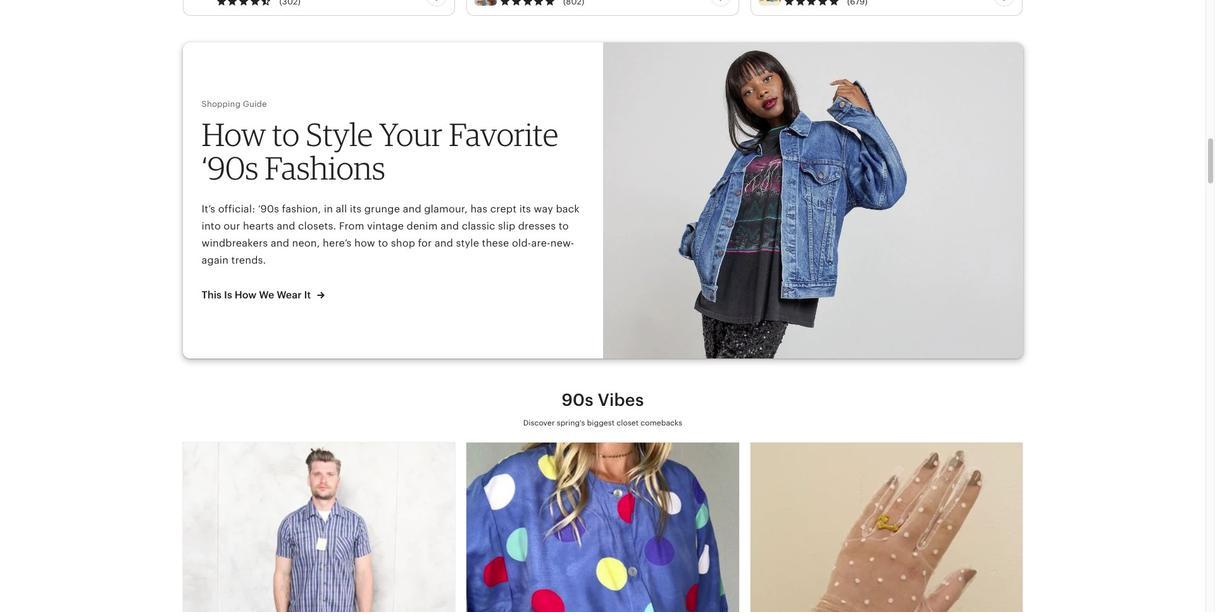 Task type: describe. For each thing, give the bounding box(es) containing it.
it's
[[202, 203, 215, 215]]

comebacks
[[641, 419, 682, 428]]

this is how we wear it
[[202, 289, 313, 301]]

shop
[[391, 237, 415, 249]]

how
[[354, 237, 375, 249]]

90s
[[562, 390, 593, 410]]

shopping guide
[[202, 99, 267, 109]]

glamour,
[[424, 203, 468, 215]]

from
[[339, 220, 364, 232]]

beautiful vintage short-sleeved blouse with colorful dots 70s 80s image
[[466, 443, 739, 613]]

official:
[[218, 203, 255, 215]]

slip
[[498, 220, 515, 232]]

style
[[306, 115, 373, 154]]

90s vibes
[[562, 390, 644, 410]]

these
[[482, 237, 509, 249]]

2 its from the left
[[519, 203, 531, 215]]

in
[[324, 203, 333, 215]]

hearts
[[243, 220, 274, 232]]

grunge
[[364, 203, 400, 215]]

and left neon, on the left of page
[[271, 237, 289, 249]]

'90s inside how to style your favorite '90s fashions
[[202, 149, 258, 187]]

denim
[[407, 220, 438, 232]]

it
[[304, 289, 311, 301]]

discover
[[523, 419, 555, 428]]

blue summer shirt, size m, men vintage shirt, 90s shirt, minimalist shirt, button down shirt, short sleeve shirt, summer clothing, elegant image
[[183, 443, 455, 613]]

new-
[[550, 237, 574, 249]]

1 vertical spatial how
[[235, 289, 257, 301]]

dresses
[[518, 220, 556, 232]]

it's official: '90s fashion, in all its grunge and glamour, has crept its way back into our hearts and closets. from vintage denim and classic slip dresses to windbreakers and neon, here's how to shop for and style these old-are-new- again trends.
[[202, 203, 580, 267]]

back
[[556, 203, 580, 215]]

1 vertical spatial to
[[559, 220, 569, 232]]

vintage style polka dot white  tulle lace gloves image
[[750, 443, 1023, 613]]

neon,
[[292, 237, 320, 249]]

shopping
[[202, 99, 241, 109]]

are-
[[531, 237, 550, 249]]

way
[[534, 203, 553, 215]]

closets.
[[298, 220, 336, 232]]

how inside how to style your favorite '90s fashions
[[202, 115, 266, 154]]

classic
[[462, 220, 495, 232]]

this is how we wear it link
[[202, 288, 325, 302]]

all
[[336, 203, 347, 215]]

wear
[[277, 289, 302, 301]]



Task type: vqa. For each thing, say whether or not it's contained in the screenshot.
SHOPPING at the top of page
yes



Task type: locate. For each thing, give the bounding box(es) containing it.
1 horizontal spatial to
[[378, 237, 388, 249]]

how
[[202, 115, 266, 154], [235, 289, 257, 301]]

and down glamour,
[[440, 220, 459, 232]]

vintage
[[367, 220, 404, 232]]

0 horizontal spatial its
[[350, 203, 362, 215]]

biggest
[[587, 419, 615, 428]]

'90s up hearts
[[258, 203, 279, 215]]

0 vertical spatial to
[[272, 115, 299, 154]]

we
[[259, 289, 274, 301]]

fashions
[[265, 149, 385, 187]]

its left way
[[519, 203, 531, 215]]

to left style
[[272, 115, 299, 154]]

and down fashion,
[[277, 220, 295, 232]]

1 its from the left
[[350, 203, 362, 215]]

into
[[202, 220, 221, 232]]

our
[[224, 220, 240, 232]]

its right all
[[350, 203, 362, 215]]

1 horizontal spatial its
[[519, 203, 531, 215]]

windbreakers
[[202, 237, 268, 249]]

its
[[350, 203, 362, 215], [519, 203, 531, 215]]

trends.
[[231, 255, 266, 267]]

'90s up "official:"
[[202, 149, 258, 187]]

is
[[224, 289, 232, 301]]

for
[[418, 237, 432, 249]]

'90s inside it's official: '90s fashion, in all its grunge and glamour, has crept its way back into our hearts and closets. from vintage denim and classic slip dresses to windbreakers and neon, here's how to shop for and style these old-are-new- again trends.
[[258, 203, 279, 215]]

0 horizontal spatial to
[[272, 115, 299, 154]]

to
[[272, 115, 299, 154], [559, 220, 569, 232], [378, 237, 388, 249]]

style
[[456, 237, 479, 249]]

and
[[403, 203, 421, 215], [277, 220, 295, 232], [440, 220, 459, 232], [271, 237, 289, 249], [435, 237, 453, 249]]

how right is
[[235, 289, 257, 301]]

1 vertical spatial '90s
[[258, 203, 279, 215]]

how to style your favorite '90s fashions
[[202, 115, 558, 187]]

0 vertical spatial how
[[202, 115, 266, 154]]

favorite
[[449, 115, 558, 154]]

spring's
[[557, 419, 585, 428]]

again
[[202, 255, 229, 267]]

to up new-
[[559, 220, 569, 232]]

guide
[[243, 99, 267, 109]]

'90s
[[202, 149, 258, 187], [258, 203, 279, 215]]

this
[[202, 289, 222, 301]]

crept
[[490, 203, 517, 215]]

and right for
[[435, 237, 453, 249]]

your
[[379, 115, 443, 154]]

2 vertical spatial to
[[378, 237, 388, 249]]

has
[[470, 203, 488, 215]]

2 horizontal spatial to
[[559, 220, 569, 232]]

to down vintage
[[378, 237, 388, 249]]

to inside how to style your favorite '90s fashions
[[272, 115, 299, 154]]

old-
[[512, 237, 531, 249]]

vibes
[[598, 390, 644, 410]]

closet
[[617, 419, 639, 428]]

0 vertical spatial '90s
[[202, 149, 258, 187]]

here's
[[323, 237, 352, 249]]

discover spring's biggest closet comebacks
[[523, 419, 682, 428]]

how down the shopping guide on the top left of page
[[202, 115, 266, 154]]

and up denim
[[403, 203, 421, 215]]

fashion,
[[282, 203, 321, 215]]



